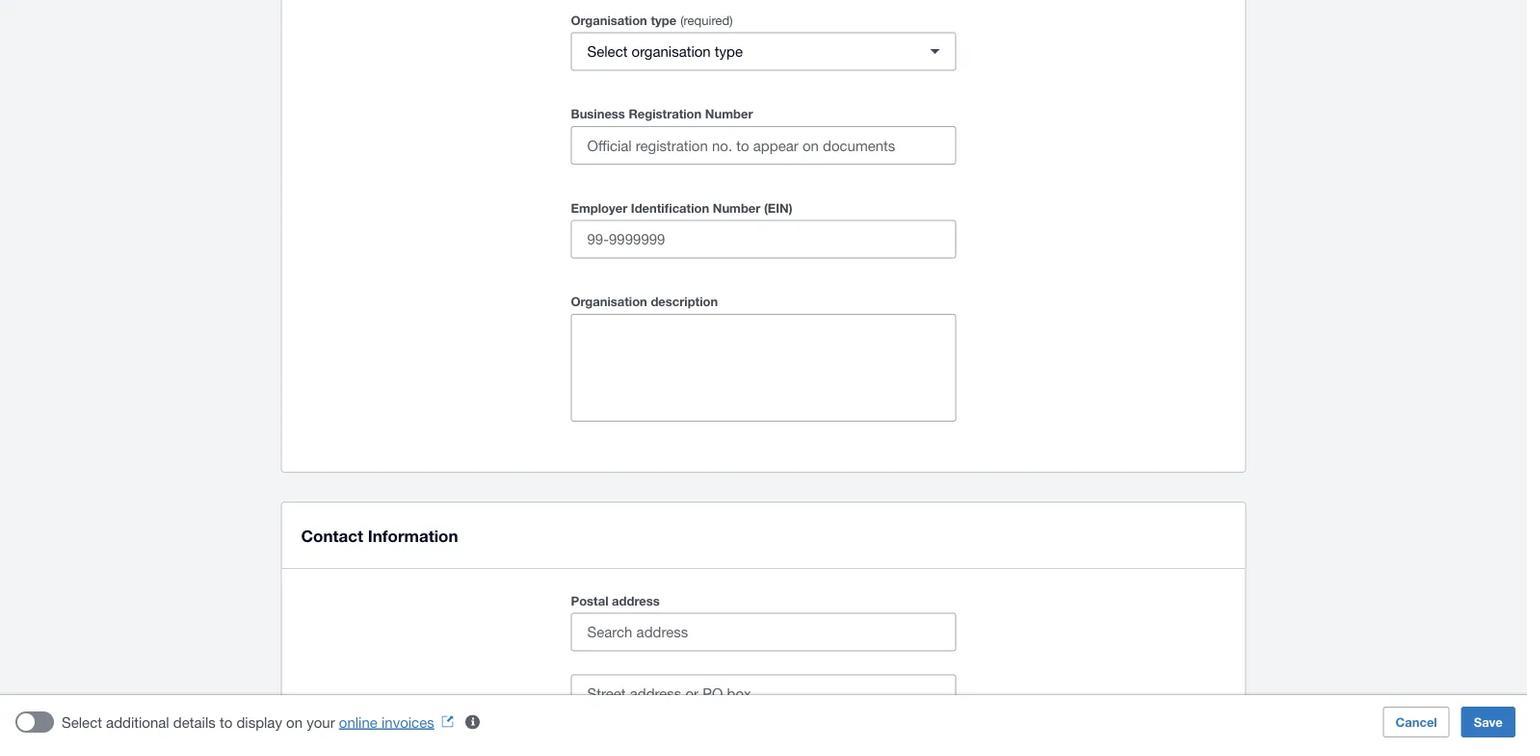Task type: describe. For each thing, give the bounding box(es) containing it.
cancel
[[1396, 715, 1437, 730]]

postal address
[[571, 594, 660, 608]]

(ein)
[[764, 200, 793, 215]]

employer identification number (ein)
[[571, 200, 793, 215]]

to
[[220, 714, 232, 731]]

online invoices link
[[339, 714, 461, 731]]

type inside popup button
[[715, 43, 743, 60]]

business
[[571, 106, 625, 121]]

Search address field
[[572, 614, 955, 651]]

identification
[[631, 200, 709, 215]]

0 vertical spatial type
[[651, 13, 677, 27]]

number for registration
[[705, 106, 753, 121]]

select for select additional details to display on your online invoices
[[62, 714, 102, 731]]

save
[[1474, 715, 1503, 730]]

description
[[651, 294, 718, 309]]

additional information image
[[454, 703, 492, 742]]

information
[[368, 526, 458, 545]]

(required)
[[680, 13, 733, 27]]

Organisation description text field
[[572, 315, 955, 421]]

employer
[[571, 200, 627, 215]]

details
[[173, 714, 216, 731]]

online
[[339, 714, 378, 731]]

save button
[[1461, 707, 1516, 738]]

organisation type (required)
[[571, 13, 733, 27]]

contact information
[[301, 526, 458, 545]]

number for identification
[[713, 200, 761, 215]]

registration
[[629, 106, 702, 121]]

Business Registration Number text field
[[572, 127, 955, 164]]

on
[[286, 714, 303, 731]]



Task type: vqa. For each thing, say whether or not it's contained in the screenshot.
left svg icon
no



Task type: locate. For each thing, give the bounding box(es) containing it.
organisation description
[[571, 294, 718, 309]]

number up the business registration number text field
[[705, 106, 753, 121]]

organisation left the description
[[571, 294, 647, 309]]

1 vertical spatial type
[[715, 43, 743, 60]]

Employer Identification Number (EIN) text field
[[572, 221, 955, 258]]

1 horizontal spatial select
[[587, 43, 628, 60]]

organisation
[[632, 43, 711, 60]]

type
[[651, 13, 677, 27], [715, 43, 743, 60]]

select left additional
[[62, 714, 102, 731]]

type down (required) at the top of the page
[[715, 43, 743, 60]]

select inside popup button
[[587, 43, 628, 60]]

select organisation type
[[587, 43, 743, 60]]

additional
[[106, 714, 169, 731]]

select organisation type button
[[571, 32, 956, 71]]

1 vertical spatial organisation
[[571, 294, 647, 309]]

your
[[307, 714, 335, 731]]

organisation
[[571, 13, 647, 27], [571, 294, 647, 309]]

cancel button
[[1383, 707, 1450, 738]]

contact
[[301, 526, 363, 545]]

1 vertical spatial select
[[62, 714, 102, 731]]

number
[[705, 106, 753, 121], [713, 200, 761, 215]]

type up select organisation type
[[651, 13, 677, 27]]

display
[[236, 714, 282, 731]]

address
[[612, 594, 660, 608]]

1 organisation from the top
[[571, 13, 647, 27]]

select for select organisation type
[[587, 43, 628, 60]]

0 horizontal spatial select
[[62, 714, 102, 731]]

select
[[587, 43, 628, 60], [62, 714, 102, 731]]

select down 'organisation type (required)'
[[587, 43, 628, 60]]

1 vertical spatial number
[[713, 200, 761, 215]]

organisation up select organisation type
[[571, 13, 647, 27]]

0 vertical spatial select
[[587, 43, 628, 60]]

1 horizontal spatial type
[[715, 43, 743, 60]]

business registration number
[[571, 106, 753, 121]]

number up employer identification number (ein) text field
[[713, 200, 761, 215]]

Street address or PO box text field
[[572, 676, 955, 713]]

postal
[[571, 594, 608, 608]]

0 vertical spatial organisation
[[571, 13, 647, 27]]

0 vertical spatial number
[[705, 106, 753, 121]]

0 horizontal spatial type
[[651, 13, 677, 27]]

2 organisation from the top
[[571, 294, 647, 309]]

invoices
[[382, 714, 434, 731]]

organisation for organisation type (required)
[[571, 13, 647, 27]]

select additional details to display on your online invoices
[[62, 714, 434, 731]]

organisation for organisation description
[[571, 294, 647, 309]]



